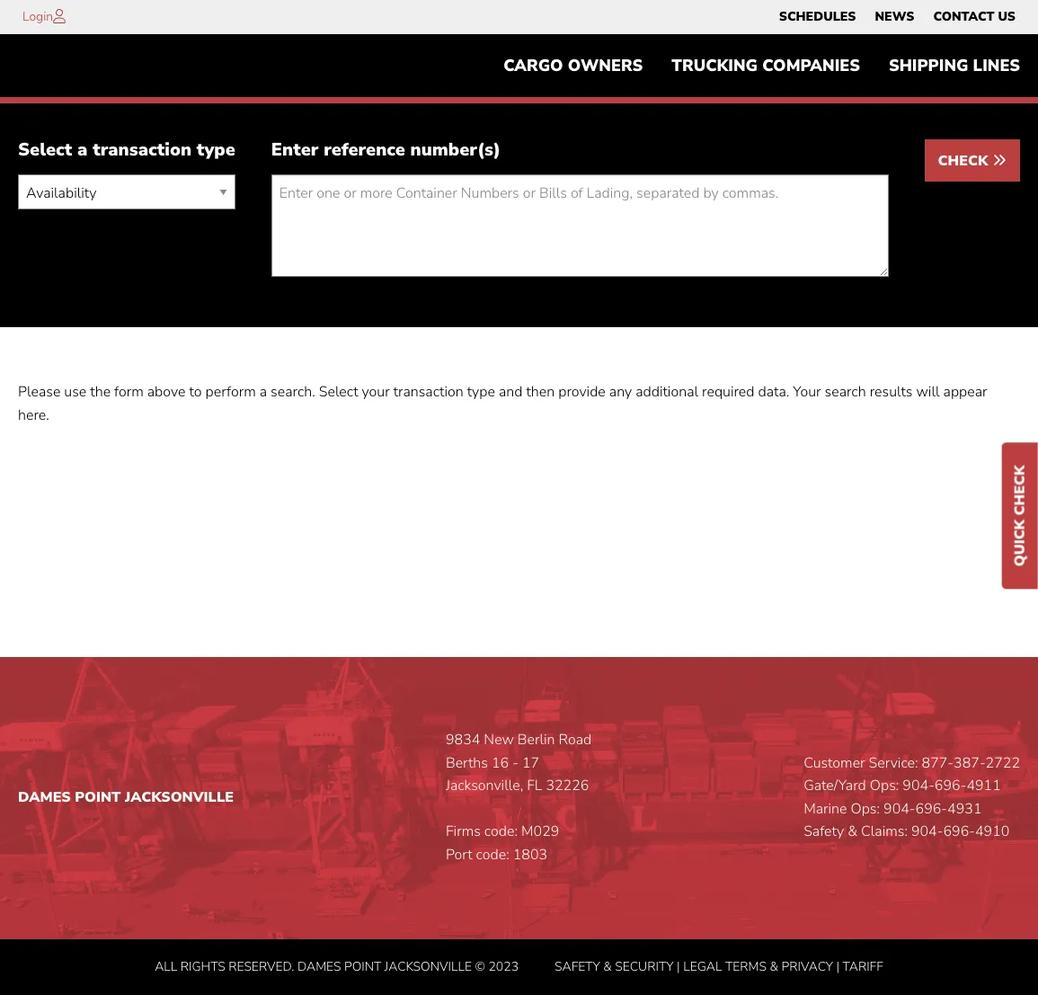 Task type: vqa. For each thing, say whether or not it's contained in the screenshot.
check button
yes



Task type: locate. For each thing, give the bounding box(es) containing it.
1 horizontal spatial dames
[[297, 958, 341, 975]]

select
[[18, 138, 72, 162], [319, 382, 358, 402]]

number(s)
[[410, 138, 501, 162]]

contact
[[933, 8, 994, 25]]

0 horizontal spatial &
[[603, 958, 612, 975]]

code: up 1803
[[484, 822, 518, 842]]

2722
[[986, 753, 1020, 773]]

904- down 877-
[[903, 776, 935, 796]]

a
[[77, 138, 88, 162], [260, 382, 267, 402]]

to
[[189, 382, 202, 402]]

safety left security
[[555, 958, 600, 975]]

security
[[615, 958, 674, 975]]

1 | from the left
[[677, 958, 680, 975]]

search
[[825, 382, 866, 402]]

& right terms
[[770, 958, 778, 975]]

trucking companies
[[672, 55, 860, 77]]

0 horizontal spatial jacksonville
[[125, 787, 234, 807]]

0 horizontal spatial safety
[[555, 958, 600, 975]]

1 horizontal spatial point
[[344, 958, 381, 975]]

customer
[[804, 753, 865, 773]]

4931
[[947, 799, 982, 819]]

0 horizontal spatial a
[[77, 138, 88, 162]]

1 horizontal spatial &
[[770, 958, 778, 975]]

1 horizontal spatial type
[[467, 382, 495, 402]]

check
[[938, 151, 992, 171], [1010, 465, 1030, 515]]

0 vertical spatial check
[[938, 151, 992, 171]]

footer containing 9834 new berlin road
[[0, 657, 1038, 995]]

safety inside customer service: 877-387-2722 gate/yard ops: 904-696-4911 marine ops: 904-696-4931 safety & claims: 904-696-4910
[[804, 822, 844, 842]]

& left claims:
[[848, 822, 857, 842]]

0 vertical spatial menu bar
[[770, 4, 1025, 30]]

1 horizontal spatial select
[[319, 382, 358, 402]]

1 vertical spatial ops:
[[851, 799, 880, 819]]

1 vertical spatial jacksonville
[[385, 958, 472, 975]]

& inside customer service: 877-387-2722 gate/yard ops: 904-696-4911 marine ops: 904-696-4931 safety & claims: 904-696-4910
[[848, 822, 857, 842]]

select a transaction type
[[18, 138, 235, 162]]

1 horizontal spatial check
[[1010, 465, 1030, 515]]

trucking companies link
[[657, 48, 875, 84]]

code: right port on the left bottom of the page
[[476, 845, 509, 865]]

2023
[[488, 958, 519, 975]]

0 vertical spatial dames
[[18, 787, 71, 807]]

all rights reserved. dames point jacksonville © 2023
[[155, 958, 519, 975]]

0 vertical spatial transaction
[[93, 138, 192, 162]]

32226
[[546, 776, 589, 796]]

1 horizontal spatial |
[[836, 958, 840, 975]]

0 horizontal spatial dames
[[18, 787, 71, 807]]

1 vertical spatial select
[[319, 382, 358, 402]]

ops: down the service:
[[870, 776, 899, 796]]

m029
[[521, 822, 559, 842]]

type
[[197, 138, 235, 162], [467, 382, 495, 402]]

menu bar up shipping
[[770, 4, 1025, 30]]

0 vertical spatial safety
[[804, 822, 844, 842]]

menu bar containing schedules
[[770, 4, 1025, 30]]

| left the tariff
[[836, 958, 840, 975]]

0 vertical spatial point
[[75, 787, 121, 807]]

0 vertical spatial select
[[18, 138, 72, 162]]

form
[[114, 382, 144, 402]]

berlin
[[518, 730, 555, 750]]

menu bar down the schedules link
[[489, 48, 1035, 84]]

safety & security link
[[555, 958, 674, 975]]

type left enter
[[197, 138, 235, 162]]

code:
[[484, 822, 518, 842], [476, 845, 509, 865]]

cargo owners
[[503, 55, 643, 77]]

Enter reference number(s) text field
[[271, 175, 889, 277]]

dames point jacksonville
[[18, 787, 234, 807]]

type left and
[[467, 382, 495, 402]]

check button
[[925, 140, 1020, 182]]

safety down marine
[[804, 822, 844, 842]]

1 vertical spatial a
[[260, 382, 267, 402]]

lines
[[973, 55, 1020, 77]]

use
[[64, 382, 87, 402]]

0 horizontal spatial check
[[938, 151, 992, 171]]

0 vertical spatial type
[[197, 138, 235, 162]]

1 vertical spatial menu bar
[[489, 48, 1035, 84]]

1 vertical spatial 904-
[[884, 799, 916, 819]]

9834 new berlin road berths 16 - 17 jacksonville, fl 32226
[[446, 730, 592, 796]]

& left security
[[603, 958, 612, 975]]

news
[[875, 8, 914, 25]]

ops: up claims:
[[851, 799, 880, 819]]

1 horizontal spatial transaction
[[393, 382, 463, 402]]

1 horizontal spatial safety
[[804, 822, 844, 842]]

tariff
[[843, 958, 883, 975]]

and
[[499, 382, 523, 402]]

2 vertical spatial 696-
[[943, 822, 975, 842]]

1 horizontal spatial jacksonville
[[385, 958, 472, 975]]

jacksonville
[[125, 787, 234, 807], [385, 958, 472, 975]]

service:
[[869, 753, 918, 773]]

firms
[[446, 822, 481, 842]]

1 horizontal spatial a
[[260, 382, 267, 402]]

904- right claims:
[[911, 822, 943, 842]]

cargo
[[503, 55, 563, 77]]

shipping lines
[[889, 55, 1020, 77]]

shipping
[[889, 55, 968, 77]]

safety
[[804, 822, 844, 842], [555, 958, 600, 975]]

point
[[75, 787, 121, 807], [344, 958, 381, 975]]

schedules
[[779, 8, 856, 25]]

firms code:  m029 port code:  1803
[[446, 822, 559, 865]]

results
[[870, 382, 913, 402]]

please use the form above to perform a search. select your transaction type and then provide any additional required data. your search results will appear here.
[[18, 382, 987, 425]]

1803
[[513, 845, 547, 865]]

| left legal
[[677, 958, 680, 975]]

news link
[[875, 4, 914, 30]]

check inside quick check link
[[1010, 465, 1030, 515]]

0 vertical spatial jacksonville
[[125, 787, 234, 807]]

login link
[[22, 8, 53, 25]]

1 vertical spatial check
[[1010, 465, 1030, 515]]

904-
[[903, 776, 935, 796], [884, 799, 916, 819], [911, 822, 943, 842]]

904- up claims:
[[884, 799, 916, 819]]

1 vertical spatial point
[[344, 958, 381, 975]]

1 vertical spatial type
[[467, 382, 495, 402]]

0 horizontal spatial point
[[75, 787, 121, 807]]

menu bar
[[770, 4, 1025, 30], [489, 48, 1035, 84]]

4911
[[967, 776, 1001, 796]]

0 vertical spatial 904-
[[903, 776, 935, 796]]

4910
[[975, 822, 1010, 842]]

2 vertical spatial 904-
[[911, 822, 943, 842]]

|
[[677, 958, 680, 975], [836, 958, 840, 975]]

2 horizontal spatial &
[[848, 822, 857, 842]]

696-
[[935, 776, 967, 796], [916, 799, 947, 819], [943, 822, 975, 842]]

search.
[[271, 382, 315, 402]]

data.
[[758, 382, 789, 402]]

-
[[513, 753, 519, 773]]

©
[[475, 958, 485, 975]]

transaction
[[93, 138, 192, 162], [393, 382, 463, 402]]

0 horizontal spatial transaction
[[93, 138, 192, 162]]

0 horizontal spatial |
[[677, 958, 680, 975]]

1 vertical spatial transaction
[[393, 382, 463, 402]]

footer
[[0, 657, 1038, 995]]

1 vertical spatial dames
[[297, 958, 341, 975]]

0 horizontal spatial select
[[18, 138, 72, 162]]

enter reference number(s)
[[271, 138, 501, 162]]



Task type: describe. For each thing, give the bounding box(es) containing it.
enter
[[271, 138, 319, 162]]

16
[[492, 753, 509, 773]]

0 vertical spatial a
[[77, 138, 88, 162]]

0 vertical spatial ops:
[[870, 776, 899, 796]]

customer service: 877-387-2722 gate/yard ops: 904-696-4911 marine ops: 904-696-4931 safety & claims: 904-696-4910
[[804, 753, 1020, 842]]

your
[[793, 382, 821, 402]]

safety & security | legal terms & privacy | tariff
[[555, 958, 883, 975]]

fl
[[527, 776, 542, 796]]

check inside check button
[[938, 151, 992, 171]]

companies
[[762, 55, 860, 77]]

all
[[155, 958, 177, 975]]

contact us link
[[933, 4, 1016, 30]]

then
[[526, 382, 555, 402]]

login
[[22, 8, 53, 25]]

required
[[702, 382, 755, 402]]

quick check
[[1010, 465, 1030, 566]]

claims:
[[861, 822, 908, 842]]

transaction inside please use the form above to perform a search. select your transaction type and then provide any additional required data. your search results will appear here.
[[393, 382, 463, 402]]

the
[[90, 382, 111, 402]]

legal terms & privacy link
[[683, 958, 833, 975]]

schedules link
[[779, 4, 856, 30]]

type inside please use the form above to perform a search. select your transaction type and then provide any additional required data. your search results will appear here.
[[467, 382, 495, 402]]

1 vertical spatial safety
[[555, 958, 600, 975]]

us
[[998, 8, 1016, 25]]

please
[[18, 382, 61, 402]]

road
[[559, 730, 592, 750]]

above
[[147, 382, 186, 402]]

user image
[[53, 9, 66, 23]]

perform
[[205, 382, 256, 402]]

new
[[484, 730, 514, 750]]

a inside please use the form above to perform a search. select your transaction type and then provide any additional required data. your search results will appear here.
[[260, 382, 267, 402]]

additional
[[636, 382, 698, 402]]

quick
[[1010, 519, 1030, 566]]

here.
[[18, 405, 49, 425]]

appear
[[943, 382, 987, 402]]

will
[[916, 382, 940, 402]]

9834
[[446, 730, 480, 750]]

1 vertical spatial 696-
[[916, 799, 947, 819]]

17
[[522, 753, 539, 773]]

contact us
[[933, 8, 1016, 25]]

provide
[[558, 382, 606, 402]]

menu bar containing cargo owners
[[489, 48, 1035, 84]]

cargo owners link
[[489, 48, 657, 84]]

owners
[[568, 55, 643, 77]]

jacksonville,
[[446, 776, 523, 796]]

gate/yard
[[804, 776, 866, 796]]

marine
[[804, 799, 847, 819]]

reference
[[324, 138, 405, 162]]

angle double right image
[[992, 153, 1007, 168]]

terms
[[725, 958, 767, 975]]

0 vertical spatial 696-
[[935, 776, 967, 796]]

select inside please use the form above to perform a search. select your transaction type and then provide any additional required data. your search results will appear here.
[[319, 382, 358, 402]]

any
[[609, 382, 632, 402]]

berths
[[446, 753, 488, 773]]

shipping lines link
[[875, 48, 1035, 84]]

privacy
[[782, 958, 833, 975]]

legal
[[683, 958, 722, 975]]

0 horizontal spatial type
[[197, 138, 235, 162]]

2 | from the left
[[836, 958, 840, 975]]

quick check link
[[1002, 442, 1038, 589]]

387-
[[954, 753, 986, 773]]

1 vertical spatial code:
[[476, 845, 509, 865]]

your
[[362, 382, 390, 402]]

trucking
[[672, 55, 758, 77]]

rights
[[181, 958, 225, 975]]

tariff link
[[843, 958, 883, 975]]

reserved.
[[228, 958, 294, 975]]

877-
[[922, 753, 954, 773]]

0 vertical spatial code:
[[484, 822, 518, 842]]

port
[[446, 845, 472, 865]]



